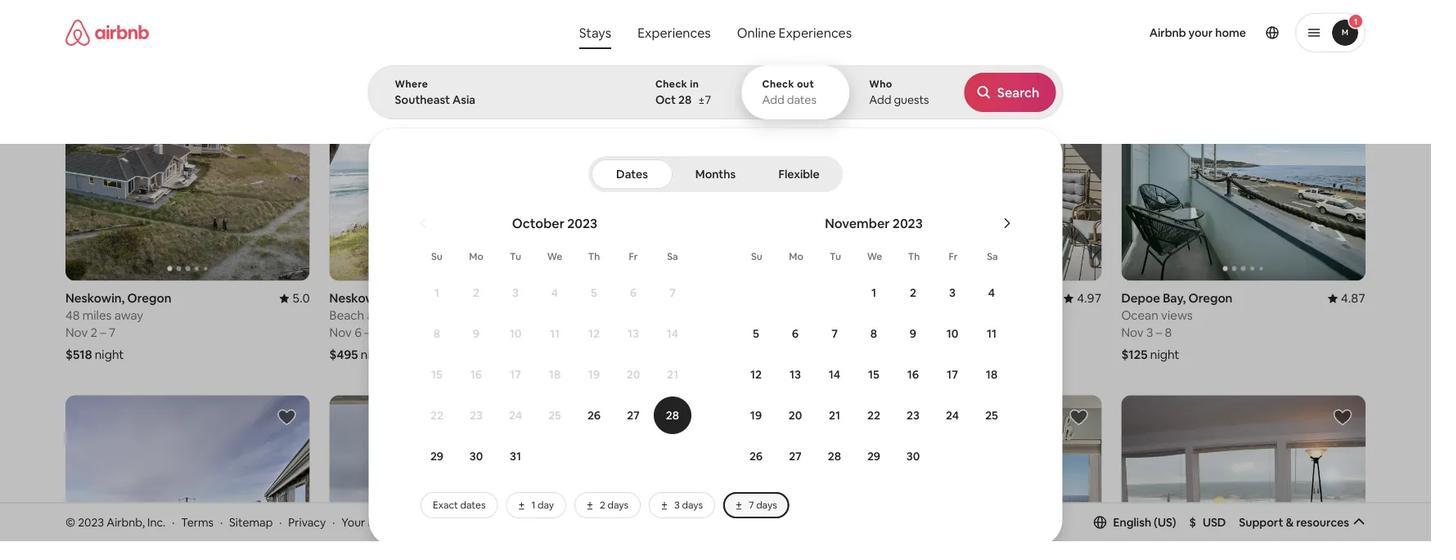 Task type: vqa. For each thing, say whether or not it's contained in the screenshot.


Task type: locate. For each thing, give the bounding box(es) containing it.
2 night from the left
[[361, 347, 390, 363]]

nov down ocean
[[1121, 325, 1144, 341]]

1 vertical spatial 12 button
[[736, 355, 776, 394]]

2 tu from the left
[[830, 250, 841, 263]]

0 horizontal spatial tu
[[510, 250, 521, 263]]

2 horizontal spatial 2023
[[893, 215, 923, 232]]

25 button
[[535, 396, 574, 435], [972, 396, 1011, 435]]

– inside neskowin, oregon beach and ocean views nov 6 – 11 $495 night
[[364, 325, 370, 341]]

nov down keizer,
[[857, 325, 880, 341]]

2023
[[567, 215, 598, 232], [893, 215, 923, 232], [78, 515, 104, 530]]

usd
[[1203, 515, 1226, 530]]

night inside depoe bay, oregon ocean views nov 3 – 8 $125 night
[[1150, 347, 1180, 363]]

1 vertical spatial 26
[[749, 449, 763, 464]]

1 16 button from the left
[[457, 355, 496, 394]]

3 night from the left
[[1150, 347, 1180, 363]]

1 vertical spatial 26 button
[[736, 437, 776, 476]]

1 25 from the left
[[548, 408, 561, 423]]

13 button
[[614, 314, 653, 354], [776, 355, 815, 394]]

0 horizontal spatial 13
[[628, 327, 639, 341]]

october 2023
[[512, 215, 598, 232]]

privacy link
[[288, 515, 326, 530]]

1 23 from the left
[[470, 408, 483, 423]]

support
[[1239, 515, 1283, 530]]

1 horizontal spatial we
[[867, 250, 882, 263]]

we down the october 2023
[[547, 250, 562, 263]]

0 vertical spatial 19 button
[[574, 355, 614, 394]]

oregon up away
[[127, 290, 171, 306]]

1 horizontal spatial 27
[[789, 449, 802, 464]]

depoe bay, oregon ocean views nov 3 – 8 $125 night
[[1121, 290, 1233, 363]]

7 left nov 28 – dec 3
[[832, 327, 838, 341]]

0 horizontal spatial 18
[[549, 367, 561, 382]]

1 10 button from the left
[[496, 314, 535, 354]]

0 horizontal spatial 10
[[510, 327, 522, 341]]

2 4 from the left
[[988, 286, 995, 300]]

23 for first 23 button from the left
[[470, 408, 483, 423]]

19 button
[[574, 355, 614, 394], [736, 396, 776, 435]]

30 button
[[457, 437, 496, 476], [894, 437, 933, 476]]

tab list containing dates
[[592, 156, 840, 192]]

th up keizer, oregon
[[908, 250, 920, 263]]

1 horizontal spatial 21 button
[[815, 396, 854, 435]]

1 horizontal spatial tu
[[830, 250, 841, 263]]

4.97 left the depoe
[[1077, 290, 1102, 306]]

27
[[627, 408, 640, 423], [789, 449, 802, 464]]

english (us) button
[[1094, 515, 1176, 530]]

7 right 3 days
[[749, 499, 754, 512]]

0 horizontal spatial neskowin,
[[65, 290, 125, 306]]

tab list inside stays tab panel
[[592, 156, 840, 192]]

2 30 from the left
[[907, 449, 920, 464]]

neskowin, up 'miles'
[[65, 290, 125, 306]]

5 – from the left
[[1156, 325, 1162, 341]]

the-
[[770, 105, 789, 117]]

2023 right october
[[567, 215, 598, 232]]

views right ocean
[[428, 308, 460, 323]]

26
[[587, 408, 601, 423], [749, 449, 763, 464]]

oregon up ocean
[[391, 290, 435, 306]]

night right $495
[[361, 347, 390, 363]]

1 vertical spatial 27 button
[[776, 437, 815, 476]]

days right 3 days
[[756, 499, 777, 512]]

1 24 from the left
[[509, 408, 522, 423]]

tu
[[510, 250, 521, 263], [830, 250, 841, 263]]

1 neskowin, from the left
[[65, 290, 125, 306]]

mansions
[[457, 105, 500, 117]]

1 horizontal spatial 5 button
[[736, 314, 776, 354]]

0 horizontal spatial 4.97
[[549, 290, 574, 306]]

15 button down ocean
[[417, 355, 457, 394]]

night right the $125
[[1150, 347, 1180, 363]]

21
[[667, 367, 678, 382], [829, 408, 840, 423]]

night for $518
[[95, 347, 124, 363]]

–
[[100, 325, 106, 341], [364, 325, 370, 341], [626, 325, 632, 341], [899, 325, 905, 341], [1156, 325, 1162, 341]]

tab list
[[592, 156, 840, 192]]

2023 right the november
[[893, 215, 923, 232]]

2 horizontal spatial night
[[1150, 347, 1180, 363]]

2 30 button from the left
[[894, 437, 933, 476]]

2 add from the left
[[869, 92, 891, 107]]

1 horizontal spatial 24
[[946, 408, 959, 423]]

add down who
[[869, 92, 891, 107]]

experiences up out at the top of the page
[[779, 24, 852, 41]]

5 nov from the left
[[1121, 325, 1144, 341]]

8 for 1st 8 button from right
[[871, 327, 877, 341]]

1 horizontal spatial fr
[[949, 250, 958, 263]]

2 button right ocean
[[457, 273, 496, 313]]

· right "inc."
[[172, 515, 175, 530]]

night right the $518 at left bottom
[[95, 347, 124, 363]]

17
[[510, 367, 521, 382], [947, 367, 958, 382]]

2 check from the left
[[762, 78, 795, 90]]

2 9 button from the left
[[894, 314, 933, 354]]

0 horizontal spatial we
[[547, 250, 562, 263]]

1 horizontal spatial 11 button
[[972, 314, 1011, 354]]

add to wishlist: lincoln city, oregon image
[[805, 61, 825, 81], [1069, 408, 1089, 427], [1333, 408, 1353, 427]]

dates down out at the top of the page
[[787, 92, 817, 107]]

0 horizontal spatial 8 button
[[417, 314, 457, 354]]

2 · from the left
[[220, 515, 223, 530]]

7 button
[[653, 273, 692, 313], [815, 314, 854, 354]]

0 horizontal spatial 16 button
[[457, 355, 496, 394]]

26 button right add to wishlist: lincoln city, oregon image
[[574, 396, 614, 435]]

9 button down keizer, oregon
[[894, 314, 933, 354]]

1 1 button from the left
[[417, 273, 457, 313]]

add
[[762, 92, 785, 107], [869, 92, 891, 107]]

0 horizontal spatial 20
[[627, 367, 640, 382]]

26 for 26 button to the top
[[587, 408, 601, 423]]

add inside check out add dates
[[762, 92, 785, 107]]

1 check from the left
[[655, 78, 688, 90]]

6 button
[[614, 273, 653, 313], [776, 314, 815, 354]]

fr
[[629, 250, 638, 263], [949, 250, 958, 263]]

nov
[[65, 325, 88, 341], [329, 325, 352, 341], [593, 325, 616, 341], [857, 325, 880, 341], [1121, 325, 1144, 341]]

5 oregon from the left
[[1189, 290, 1233, 306]]

9 for 2nd 9 button from left
[[910, 327, 917, 341]]

14 button
[[653, 314, 692, 354], [815, 355, 854, 394]]

©
[[65, 515, 75, 530]]

flexible button
[[759, 160, 840, 189]]

4 nov from the left
[[857, 325, 880, 341]]

4.97 left lincoln on the bottom left
[[549, 290, 574, 306]]

0 horizontal spatial 29
[[430, 449, 444, 464]]

2 button up dec
[[894, 273, 933, 313]]

9 right neskowin, oregon beach and ocean views nov 6 – 11 $495 night
[[473, 327, 480, 341]]

1 days from the left
[[608, 499, 629, 512]]

31 button
[[496, 437, 535, 476]]

we down "november 2023" at the right of the page
[[867, 250, 882, 263]]

4 button for november 2023
[[972, 273, 1011, 313]]

0 vertical spatial 5 button
[[574, 273, 614, 313]]

1 horizontal spatial neskowin,
[[329, 290, 389, 306]]

oregon right city,
[[666, 290, 710, 306]]

9 down keizer, oregon
[[910, 327, 917, 341]]

check inside check in oct 28 ±7
[[655, 78, 688, 90]]

oregon for neskowin, oregon beach and ocean views nov 6 – 11 $495 night
[[391, 290, 435, 306]]

2 experiences from the left
[[779, 24, 852, 41]]

1 nov from the left
[[65, 325, 88, 341]]

1 vertical spatial 13
[[790, 367, 801, 382]]

7 inside neskowin, oregon 48 miles away nov 2 – 7 $518 night
[[109, 325, 116, 341]]

25 for first 25 button from left
[[548, 408, 561, 423]]

1 17 from the left
[[510, 367, 521, 382]]

0 horizontal spatial 24 button
[[496, 396, 535, 435]]

1 22 from the left
[[430, 408, 444, 423]]

nov inside neskowin, oregon beach and ocean views nov 6 – 11 $495 night
[[329, 325, 352, 341]]

privacy
[[288, 515, 326, 530], [368, 515, 405, 530]]

0 horizontal spatial 29 button
[[417, 437, 457, 476]]

online experiences link
[[724, 16, 865, 49]]

2 neskowin, from the left
[[329, 290, 389, 306]]

30 for 2nd 30 button from left
[[907, 449, 920, 464]]

1 24 button from the left
[[496, 396, 535, 435]]

oregon inside neskowin, oregon beach and ocean views nov 6 – 11 $495 night
[[391, 290, 435, 306]]

16
[[470, 367, 482, 382], [907, 367, 919, 382]]

0 horizontal spatial 14
[[667, 327, 679, 341]]

· left "your"
[[332, 515, 335, 530]]

nov down lincoln on the bottom left
[[593, 325, 616, 341]]

0 horizontal spatial 3 button
[[496, 273, 535, 313]]

1 horizontal spatial 4.97
[[1077, 290, 1102, 306]]

nov down beach
[[329, 325, 352, 341]]

3 · from the left
[[279, 515, 282, 530]]

3 button up nov 28 – dec 3
[[933, 273, 972, 313]]

18
[[549, 367, 561, 382], [986, 367, 998, 382]]

11 right dec
[[987, 327, 997, 341]]

24
[[509, 408, 522, 423], [946, 408, 959, 423]]

11 button down 4.97 out of 5 average rating icon in the bottom left of the page
[[535, 314, 574, 354]]

privacy left "your"
[[288, 515, 326, 530]]

treehouses
[[672, 105, 725, 117]]

2023 right ©
[[78, 515, 104, 530]]

days left 3 days
[[608, 499, 629, 512]]

1 experiences from the left
[[638, 24, 711, 41]]

oregon inside neskowin, oregon 48 miles away nov 2 – 7 $518 night
[[127, 290, 171, 306]]

neskowin, inside neskowin, oregon 48 miles away nov 2 – 7 $518 night
[[65, 290, 125, 306]]

6
[[630, 286, 637, 300], [354, 325, 362, 341], [635, 325, 642, 341], [792, 327, 799, 341]]

0 horizontal spatial 22
[[430, 408, 444, 423]]

16 for 1st 16 button
[[470, 367, 482, 382]]

1 horizontal spatial 29 button
[[854, 437, 894, 476]]

1 horizontal spatial 20 button
[[776, 396, 815, 435]]

0 horizontal spatial 2 button
[[457, 273, 496, 313]]

1 15 button from the left
[[417, 355, 457, 394]]

1 3 button from the left
[[496, 273, 535, 313]]

1 we from the left
[[547, 250, 562, 263]]

2 15 button from the left
[[854, 355, 894, 394]]

2 18 from the left
[[986, 367, 998, 382]]

0 vertical spatial 20
[[627, 367, 640, 382]]

beach
[[329, 308, 364, 323]]

15 down neskowin, oregon beach and ocean views nov 6 – 11 $495 night
[[431, 367, 443, 382]]

20 for bottommost 20 button
[[789, 408, 802, 423]]

28 button
[[653, 396, 692, 435], [815, 437, 854, 476]]

1 horizontal spatial 8
[[871, 327, 877, 341]]

21 for 21 button to the bottom
[[829, 408, 840, 423]]

add to wishlist: lincoln city, oregon image
[[541, 408, 561, 427]]

oregon for keizer, oregon
[[898, 290, 942, 306]]

15 button
[[417, 355, 457, 394], [854, 355, 894, 394]]

privacy right "your"
[[368, 515, 405, 530]]

7 button left nov 28 – dec 3
[[815, 314, 854, 354]]

1 horizontal spatial 18
[[986, 367, 998, 382]]

nov down the 48
[[65, 325, 88, 341]]

check up off-the-grid at right
[[762, 78, 795, 90]]

1 16 from the left
[[470, 367, 482, 382]]

0 horizontal spatial 10 button
[[496, 314, 535, 354]]

0 horizontal spatial views
[[428, 308, 460, 323]]

3 right keizer, oregon
[[949, 286, 956, 300]]

th up lincoln on the bottom left
[[588, 250, 600, 263]]

1
[[1354, 16, 1358, 27], [435, 286, 439, 300], [871, 286, 876, 300], [618, 325, 624, 341], [531, 499, 536, 512]]

1 tu from the left
[[510, 250, 521, 263]]

2 25 from the left
[[985, 408, 998, 423]]

1 button right and
[[417, 273, 457, 313]]

add left the grid
[[762, 92, 785, 107]]

1 horizontal spatial 30 button
[[894, 437, 933, 476]]

4 – from the left
[[899, 325, 905, 341]]

2 1 button from the left
[[854, 273, 894, 313]]

21 for the top 21 button
[[667, 367, 678, 382]]

13 for the topmost 13 button
[[628, 327, 639, 341]]

1 oregon from the left
[[127, 290, 171, 306]]

dates right 'exact'
[[460, 499, 486, 512]]

1 views from the left
[[428, 308, 460, 323]]

choices
[[408, 515, 450, 530]]

neskowin, up beach
[[329, 290, 389, 306]]

24 button
[[496, 396, 535, 435], [933, 396, 972, 435]]

3 – from the left
[[626, 325, 632, 341]]

dates inside check out add dates
[[787, 92, 817, 107]]

0 horizontal spatial 19
[[588, 367, 600, 382]]

1 horizontal spatial night
[[361, 347, 390, 363]]

check for add
[[762, 78, 795, 90]]

3 down ocean
[[1146, 325, 1153, 341]]

0 vertical spatial 27 button
[[614, 396, 653, 435]]

airbnb your home link
[[1140, 16, 1256, 50]]

views inside neskowin, oregon beach and ocean views nov 6 – 11 $495 night
[[428, 308, 460, 323]]

1 horizontal spatial su
[[751, 250, 763, 263]]

– down ocean
[[1156, 325, 1162, 341]]

0 horizontal spatial 17
[[510, 367, 521, 382]]

2 days from the left
[[682, 499, 703, 512]]

11 down 4.97 out of 5 average rating icon in the bottom left of the page
[[550, 327, 560, 341]]

1 horizontal spatial 9 button
[[894, 314, 933, 354]]

2 down 'miles'
[[90, 325, 97, 341]]

2 4 button from the left
[[972, 273, 1011, 313]]

views down bay,
[[1161, 308, 1193, 323]]

0 vertical spatial 6 button
[[614, 273, 653, 313]]

night inside neskowin, oregon beach and ocean views nov 6 – 11 $495 night
[[361, 347, 390, 363]]

1 vertical spatial 5 button
[[736, 314, 776, 354]]

1 horizontal spatial 30
[[907, 449, 920, 464]]

None search field
[[368, 0, 1431, 543]]

1 vertical spatial 12
[[750, 367, 762, 382]]

2 views from the left
[[1161, 308, 1193, 323]]

0 horizontal spatial 11
[[373, 325, 383, 341]]

1 th from the left
[[588, 250, 600, 263]]

1 add from the left
[[762, 92, 785, 107]]

2 22 from the left
[[867, 408, 880, 423]]

(us)
[[1154, 515, 1176, 530]]

inc.
[[147, 515, 166, 530]]

1 horizontal spatial 19 button
[[736, 396, 776, 435]]

who
[[869, 78, 893, 90]]

2 3 button from the left
[[933, 273, 972, 313]]

neskowin,
[[65, 290, 125, 306], [329, 290, 389, 306]]

2 – from the left
[[364, 325, 370, 341]]

off-the-grid
[[751, 105, 808, 117]]

city,
[[637, 290, 663, 306]]

castles
[[1017, 105, 1052, 117]]

2 17 button from the left
[[933, 355, 972, 394]]

0 horizontal spatial 5 button
[[574, 273, 614, 313]]

check for oct
[[655, 78, 688, 90]]

1 · from the left
[[172, 515, 175, 530]]

home
[[1215, 25, 1246, 40]]

2 11 button from the left
[[972, 314, 1011, 354]]

2 9 from the left
[[910, 327, 917, 341]]

11 inside neskowin, oregon beach and ocean views nov 6 – 11 $495 night
[[373, 325, 383, 341]]

0 horizontal spatial 25
[[548, 408, 561, 423]]

3 nov from the left
[[593, 325, 616, 341]]

1 18 from the left
[[549, 367, 561, 382]]

exact
[[433, 499, 458, 512]]

22 for first 22 button from right
[[867, 408, 880, 423]]

– down and
[[364, 325, 370, 341]]

1 horizontal spatial 16 button
[[894, 355, 933, 394]]

1 horizontal spatial 7 button
[[815, 314, 854, 354]]

4 · from the left
[[332, 515, 335, 530]]

tu down october
[[510, 250, 521, 263]]

1 vertical spatial 28 button
[[815, 437, 854, 476]]

4 for october 2023
[[551, 286, 558, 300]]

1 horizontal spatial 19
[[750, 408, 762, 423]]

0 horizontal spatial privacy
[[288, 515, 326, 530]]

november
[[825, 215, 890, 232]]

experiences up "in"
[[638, 24, 711, 41]]

2 right day
[[600, 499, 605, 512]]

0 horizontal spatial 26 button
[[574, 396, 614, 435]]

0 horizontal spatial 11 button
[[535, 314, 574, 354]]

1 horizontal spatial experiences
[[779, 24, 852, 41]]

online
[[737, 24, 776, 41]]

1 horizontal spatial 29
[[867, 449, 881, 464]]

– down 'miles'
[[100, 325, 106, 341]]

3 button
[[496, 273, 535, 313], [933, 273, 972, 313]]

nov inside neskowin, oregon 48 miles away nov 2 – 7 $518 night
[[65, 325, 88, 341]]

11 down and
[[373, 325, 383, 341]]

7
[[669, 286, 676, 300], [109, 325, 116, 341], [832, 327, 838, 341], [749, 499, 754, 512]]

1 30 from the left
[[470, 449, 483, 464]]

9 button right ocean
[[457, 314, 496, 354]]

th
[[588, 250, 600, 263], [908, 250, 920, 263]]

11 button right dec
[[972, 314, 1011, 354]]

2 left 4.97 out of 5 average rating icon in the bottom left of the page
[[473, 286, 480, 300]]

neskowin, inside neskowin, oregon beach and ocean views nov 6 – 11 $495 night
[[329, 290, 389, 306]]

· right terms link
[[220, 515, 223, 530]]

1 privacy from the left
[[288, 515, 326, 530]]

1 horizontal spatial 1 button
[[854, 273, 894, 313]]

your privacy choices
[[341, 515, 450, 530]]

0 horizontal spatial fr
[[629, 250, 638, 263]]

11 for 1st the 11 button from right
[[987, 327, 997, 341]]

1 29 from the left
[[430, 449, 444, 464]]

3
[[512, 286, 519, 300], [949, 286, 956, 300], [934, 325, 941, 341], [1146, 325, 1153, 341], [674, 499, 680, 512]]

tu down the november
[[830, 250, 841, 263]]

check inside check out add dates
[[762, 78, 795, 90]]

7 button right lincoln on the bottom left
[[653, 273, 692, 313]]

oregon right bay,
[[1189, 290, 1233, 306]]

1 – from the left
[[100, 325, 106, 341]]

5.0 out of 5 average rating image
[[279, 290, 310, 306]]

3 inside depoe bay, oregon ocean views nov 3 – 8 $125 night
[[1146, 325, 1153, 341]]

1 button up nov 28 – dec 3
[[854, 273, 894, 313]]

0 horizontal spatial 12 button
[[574, 314, 614, 354]]

29 button
[[417, 437, 457, 476], [854, 437, 894, 476]]

1 29 button from the left
[[417, 437, 457, 476]]

25 for 1st 25 button from the right
[[985, 408, 998, 423]]

0 horizontal spatial th
[[588, 250, 600, 263]]

0 horizontal spatial 20 button
[[614, 355, 653, 394]]

– inside depoe bay, oregon ocean views nov 3 – 8 $125 night
[[1156, 325, 1162, 341]]

nov 28 – dec 3
[[857, 325, 941, 341]]

30 for 1st 30 button from left
[[470, 449, 483, 464]]

15 down nov 28 – dec 3
[[868, 367, 880, 382]]

1 horizontal spatial 22 button
[[854, 396, 894, 435]]

2023 for november
[[893, 215, 923, 232]]

1 horizontal spatial 13
[[790, 367, 801, 382]]

0 vertical spatial 19
[[588, 367, 600, 382]]

1 horizontal spatial days
[[682, 499, 703, 512]]

5 button
[[574, 273, 614, 313], [736, 314, 776, 354]]

8 button right and
[[417, 314, 457, 354]]

1 4 button from the left
[[535, 273, 574, 313]]

2 23 from the left
[[907, 408, 920, 423]]

oregon up dec
[[898, 290, 942, 306]]

0 horizontal spatial check
[[655, 78, 688, 90]]

4.87 out of 5 average rating image
[[1328, 290, 1366, 306]]

1 vertical spatial 21
[[829, 408, 840, 423]]

4 for november 2023
[[988, 286, 995, 300]]

0 vertical spatial 5
[[591, 286, 597, 300]]

· left privacy link
[[279, 515, 282, 530]]

0 horizontal spatial dates
[[460, 499, 486, 512]]

26 button up 7 days
[[736, 437, 776, 476]]

ocean
[[391, 308, 426, 323]]

1 9 from the left
[[473, 327, 480, 341]]

12
[[588, 327, 600, 341], [750, 367, 762, 382]]

7 down 'miles'
[[109, 325, 116, 341]]

3 days from the left
[[756, 499, 777, 512]]

group
[[65, 49, 310, 281], [329, 49, 574, 281], [593, 49, 838, 281], [857, 49, 1102, 281], [1121, 49, 1366, 281], [65, 65, 1085, 129], [65, 396, 310, 543], [329, 396, 574, 543], [593, 396, 838, 543], [857, 396, 1102, 543], [1121, 396, 1366, 543]]

26 right add to wishlist: lincoln city, oregon image
[[587, 408, 601, 423]]

17 button
[[496, 355, 535, 394], [933, 355, 972, 394]]

out
[[797, 78, 814, 90]]

neskowin, for miles
[[65, 290, 125, 306]]

oregon inside depoe bay, oregon ocean views nov 3 – 8 $125 night
[[1189, 290, 1233, 306]]

3 button left 4.97 out of 5 average rating icon in the bottom left of the page
[[496, 273, 535, 313]]

1 button for october
[[417, 273, 457, 313]]

– down lincoln on the bottom left
[[626, 325, 632, 341]]

29
[[430, 449, 444, 464], [867, 449, 881, 464]]

4.97 out of 5 average rating image
[[1064, 290, 1102, 306]]

night for $125
[[1150, 347, 1180, 363]]

27 button
[[614, 396, 653, 435], [776, 437, 815, 476]]

0 vertical spatial 14
[[667, 327, 679, 341]]

0 vertical spatial 21
[[667, 367, 678, 382]]

night inside neskowin, oregon 48 miles away nov 2 – 7 $518 night
[[95, 347, 124, 363]]

15
[[431, 367, 443, 382], [868, 367, 880, 382]]

0 horizontal spatial 23
[[470, 408, 483, 423]]

16 for 2nd 16 button from left
[[907, 367, 919, 382]]

15 button down nov 28 – dec 3
[[854, 355, 894, 394]]

1 horizontal spatial 24 button
[[933, 396, 972, 435]]

2023 for ©
[[78, 515, 104, 530]]

·
[[172, 515, 175, 530], [220, 515, 223, 530], [279, 515, 282, 530], [332, 515, 335, 530]]

0 vertical spatial 12 button
[[574, 314, 614, 354]]

4 oregon from the left
[[898, 290, 942, 306]]

grid
[[789, 105, 808, 117]]

6 inside neskowin, oregon beach and ocean views nov 6 – 11 $495 night
[[354, 325, 362, 341]]

2 23 button from the left
[[894, 396, 933, 435]]

oregon for neskowin, oregon 48 miles away nov 2 – 7 $518 night
[[127, 290, 171, 306]]

2 nov from the left
[[329, 325, 352, 341]]

days left 7 days
[[682, 499, 703, 512]]

26 up 7 days
[[749, 449, 763, 464]]

8 button
[[417, 314, 457, 354], [854, 314, 894, 354]]

2 right keizer,
[[910, 286, 916, 300]]

months
[[695, 167, 736, 182]]

0 horizontal spatial 13 button
[[614, 314, 653, 354]]

check up oct
[[655, 78, 688, 90]]

8 button down keizer,
[[854, 314, 894, 354]]

1 night from the left
[[95, 347, 124, 363]]

– left dec
[[899, 325, 905, 341]]

2 we from the left
[[867, 250, 882, 263]]



Task type: describe. For each thing, give the bounding box(es) containing it.
dates button
[[592, 160, 673, 189]]

18 for second 18 button from left
[[986, 367, 998, 382]]

terms
[[181, 515, 214, 530]]

check out add dates
[[762, 78, 817, 107]]

0 horizontal spatial 7 button
[[653, 273, 692, 313]]

2 17 from the left
[[947, 367, 958, 382]]

sitemap
[[229, 515, 273, 530]]

stays tab panel
[[368, 65, 1431, 543]]

2 10 from the left
[[947, 327, 959, 341]]

1 fr from the left
[[629, 250, 638, 263]]

your
[[1189, 25, 1213, 40]]

$
[[1190, 515, 1196, 530]]

1 horizontal spatial add to wishlist: lincoln city, oregon image
[[1069, 408, 1089, 427]]

7 days
[[749, 499, 777, 512]]

7 right city,
[[669, 286, 676, 300]]

1 horizontal spatial 5
[[753, 327, 759, 341]]

and
[[367, 308, 388, 323]]

your
[[341, 515, 365, 530]]

2 4.97 from the left
[[1077, 290, 1102, 306]]

20 for the topmost 20 button
[[627, 367, 640, 382]]

$ usd
[[1190, 515, 1226, 530]]

add inside who add guests
[[869, 92, 891, 107]]

oct
[[655, 92, 676, 107]]

1 horizontal spatial 26 button
[[736, 437, 776, 476]]

1 11 button from the left
[[535, 314, 574, 354]]

– inside neskowin, oregon 48 miles away nov 2 – 7 $518 night
[[100, 325, 106, 341]]

4.87
[[1341, 290, 1366, 306]]

away
[[114, 308, 143, 323]]

resources
[[1296, 515, 1349, 530]]

22 for first 22 button from left
[[430, 408, 444, 423]]

where
[[395, 78, 428, 90]]

2 29 from the left
[[867, 449, 881, 464]]

lincoln
[[593, 290, 635, 306]]

2 button for november 2023
[[894, 273, 933, 313]]

1 su from the left
[[431, 250, 443, 263]]

1 9 button from the left
[[457, 314, 496, 354]]

Where field
[[395, 92, 609, 107]]

26 for 26 button to the right
[[749, 449, 763, 464]]

2 horizontal spatial add to wishlist: lincoln city, oregon image
[[1333, 408, 1353, 427]]

1 vertical spatial 21 button
[[815, 396, 854, 435]]

neskowin, oregon 48 miles away nov 2 – 7 $518 night
[[65, 290, 171, 363]]

experiences button
[[624, 16, 724, 49]]

your privacy choices link
[[341, 515, 478, 531]]

views inside depoe bay, oregon ocean views nov 3 – 8 $125 night
[[1161, 308, 1193, 323]]

2 mo from the left
[[789, 250, 803, 263]]

5.0
[[292, 290, 310, 306]]

creative spaces
[[912, 105, 985, 117]]

1 22 button from the left
[[417, 396, 457, 435]]

days for 7 days
[[756, 499, 777, 512]]

2 days
[[600, 499, 629, 512]]

8 for 2nd 8 button from right
[[434, 327, 440, 341]]

1 button
[[1295, 13, 1366, 52]]

flexible
[[779, 167, 820, 182]]

0 vertical spatial 20 button
[[614, 355, 653, 394]]

31
[[510, 449, 521, 464]]

online experiences
[[737, 24, 852, 41]]

add to wishlist: newport, oregon image
[[277, 408, 297, 427]]

in
[[690, 78, 699, 90]]

1 vertical spatial 27
[[789, 449, 802, 464]]

none search field containing stays
[[368, 0, 1431, 543]]

0 horizontal spatial 6 button
[[614, 273, 653, 313]]

1 30 button from the left
[[457, 437, 496, 476]]

18 for second 18 button from right
[[549, 367, 561, 382]]

1 horizontal spatial 12 button
[[736, 355, 776, 394]]

0 horizontal spatial 12
[[588, 327, 600, 341]]

depoe
[[1121, 290, 1160, 306]]

days for 2 days
[[608, 499, 629, 512]]

stays
[[579, 24, 611, 41]]

13 for right 13 button
[[790, 367, 801, 382]]

0 horizontal spatial 27 button
[[614, 396, 653, 435]]

2 su from the left
[[751, 250, 763, 263]]

2 18 button from the left
[[972, 355, 1011, 394]]

off-
[[751, 105, 770, 117]]

±7
[[698, 92, 711, 107]]

8 inside depoe bay, oregon ocean views nov 3 – 8 $125 night
[[1165, 325, 1172, 341]]

1 vertical spatial 7 button
[[815, 314, 854, 354]]

$495
[[329, 347, 358, 363]]

experiences inside button
[[638, 24, 711, 41]]

2 24 button from the left
[[933, 396, 972, 435]]

3 oregon from the left
[[666, 290, 710, 306]]

3 button for october 2023
[[496, 273, 535, 313]]

48
[[65, 308, 80, 323]]

1 inside 1 dropdown button
[[1354, 16, 1358, 27]]

spaces
[[953, 105, 985, 117]]

guests
[[894, 92, 929, 107]]

english
[[1113, 515, 1151, 530]]

months button
[[676, 160, 755, 189]]

miles
[[82, 308, 112, 323]]

design
[[390, 105, 423, 117]]

0 vertical spatial 26 button
[[574, 396, 614, 435]]

profile element
[[879, 0, 1366, 65]]

2 button for october 2023
[[457, 273, 496, 313]]

2023 for october
[[567, 215, 598, 232]]

neskowin, oregon beach and ocean views nov 6 – 11 $495 night
[[329, 290, 460, 363]]

1 horizontal spatial 13 button
[[776, 355, 815, 394]]

airbnb,
[[107, 515, 145, 530]]

2 24 from the left
[[946, 408, 959, 423]]

1 10 from the left
[[510, 327, 522, 341]]

what can we help you find? tab list
[[566, 16, 724, 49]]

2 10 button from the left
[[933, 314, 972, 354]]

bay,
[[1163, 290, 1186, 306]]

3 left 4.97 out of 5 average rating icon in the bottom left of the page
[[512, 286, 519, 300]]

1 vertical spatial 6 button
[[776, 314, 815, 354]]

1 18 button from the left
[[535, 355, 574, 394]]

days for 3 days
[[682, 499, 703, 512]]

1 vertical spatial dates
[[460, 499, 486, 512]]

sitemap link
[[229, 515, 273, 530]]

keizer, oregon
[[857, 290, 942, 306]]

2 25 button from the left
[[972, 396, 1011, 435]]

0 vertical spatial 14 button
[[653, 314, 692, 354]]

1 8 button from the left
[[417, 314, 457, 354]]

3 right the 2 days
[[674, 499, 680, 512]]

october
[[512, 215, 565, 232]]

exact dates
[[433, 499, 486, 512]]

1 vertical spatial 20 button
[[776, 396, 815, 435]]

1 15 from the left
[[431, 367, 443, 382]]

1 25 button from the left
[[535, 396, 574, 435]]

23 for second 23 button from left
[[907, 408, 920, 423]]

2 sa from the left
[[987, 250, 998, 263]]

airbnb
[[1149, 25, 1186, 40]]

0 horizontal spatial 28 button
[[653, 396, 692, 435]]

1 horizontal spatial 14 button
[[815, 355, 854, 394]]

3 right dec
[[934, 325, 941, 341]]

1 horizontal spatial 28 button
[[815, 437, 854, 476]]

calendar application
[[388, 197, 1431, 519]]

0 vertical spatial 13 button
[[614, 314, 653, 354]]

0 horizontal spatial add to wishlist: lincoln city, oregon image
[[805, 61, 825, 81]]

keizer,
[[857, 290, 896, 306]]

2 inside neskowin, oregon 48 miles away nov 2 – 7 $518 night
[[90, 325, 97, 341]]

$125
[[1121, 347, 1148, 363]]

0 horizontal spatial 27
[[627, 408, 640, 423]]

airbnb your home
[[1149, 25, 1246, 40]]

1 day
[[531, 499, 554, 512]]

day
[[538, 499, 554, 512]]

support & resources
[[1239, 515, 1349, 530]]

stays button
[[566, 16, 624, 49]]

creative
[[912, 105, 951, 117]]

2 fr from the left
[[949, 250, 958, 263]]

1 23 button from the left
[[457, 396, 496, 435]]

2 22 button from the left
[[854, 396, 894, 435]]

1 vertical spatial 19 button
[[736, 396, 776, 435]]

neskowin, for and
[[329, 290, 389, 306]]

1 vertical spatial 19
[[750, 408, 762, 423]]

4.97 out of 5 average rating image
[[536, 290, 574, 306]]

english (us)
[[1113, 515, 1176, 530]]

2 29 button from the left
[[854, 437, 894, 476]]

nov inside depoe bay, oregon ocean views nov 3 – 8 $125 night
[[1121, 325, 1144, 341]]

© 2023 airbnb, inc. ·
[[65, 515, 175, 530]]

&
[[1286, 515, 1294, 530]]

1 mo from the left
[[469, 250, 483, 263]]

11 for second the 11 button from the right
[[550, 327, 560, 341]]

2 privacy from the left
[[368, 515, 405, 530]]

9 for 2nd 9 button from the right
[[473, 327, 480, 341]]

28 inside check in oct 28 ±7
[[678, 92, 692, 107]]

1 sa from the left
[[667, 250, 678, 263]]

group containing off-the-grid
[[65, 65, 1085, 129]]

2 8 button from the left
[[854, 314, 894, 354]]

add to wishlist: neskowin, oregon image
[[541, 61, 561, 81]]

2 th from the left
[[908, 250, 920, 263]]

dec
[[908, 325, 931, 341]]

1 button for november
[[854, 273, 894, 313]]

1 17 button from the left
[[496, 355, 535, 394]]

1 horizontal spatial 14
[[829, 367, 841, 382]]

terms · sitemap · privacy
[[181, 515, 326, 530]]

support & resources button
[[1239, 515, 1366, 530]]

$518
[[65, 347, 92, 363]]

0 vertical spatial 21 button
[[653, 355, 692, 394]]

who add guests
[[869, 78, 929, 107]]

2 16 button from the left
[[894, 355, 933, 394]]

1 4.97 from the left
[[549, 290, 574, 306]]

4 button for october 2023
[[535, 273, 574, 313]]

ocean
[[1121, 308, 1159, 323]]

1 horizontal spatial 12
[[750, 367, 762, 382]]

3 days
[[674, 499, 703, 512]]

2 15 from the left
[[868, 367, 880, 382]]

beachfront
[[834, 105, 886, 117]]

lincoln city, oregon
[[593, 290, 710, 306]]

terms link
[[181, 515, 214, 530]]

dates
[[616, 167, 648, 182]]

3 button for november 2023
[[933, 273, 972, 313]]

november 2023
[[825, 215, 923, 232]]



